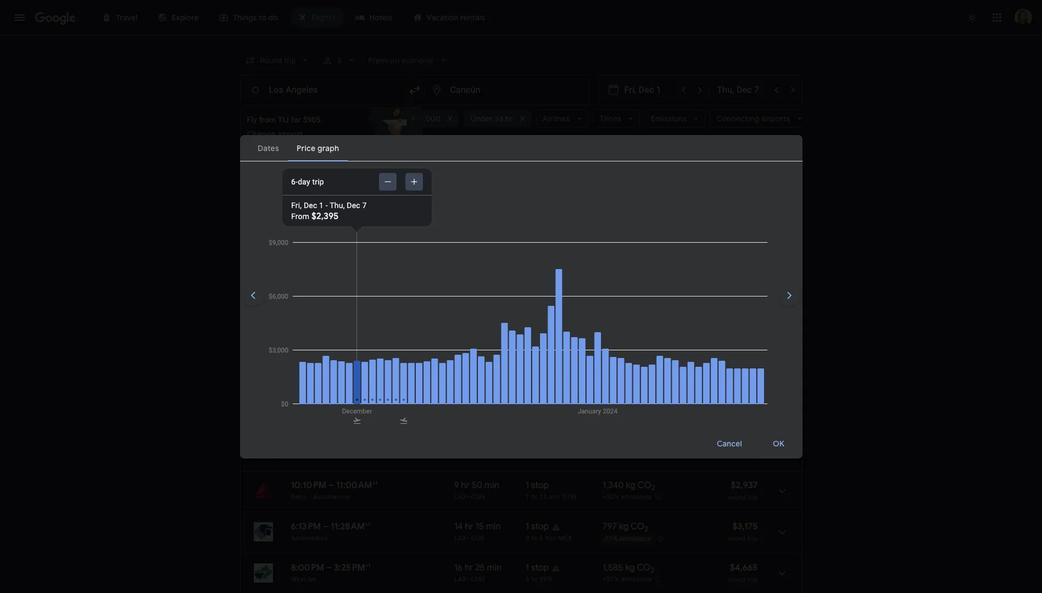Task type: vqa. For each thing, say whether or not it's contained in the screenshot.
"Wed,"
no



Task type: locate. For each thing, give the bounding box(es) containing it.
kg inside 1,585 kg co 2
[[625, 562, 635, 573]]

all filters (4)
[[261, 114, 305, 124]]

avg
[[603, 291, 614, 298]]

1 inside 6:13 pm – 11:28 am + 1
[[368, 521, 370, 528]]

3 lax from the top
[[454, 452, 467, 460]]

2 up +16% emissions
[[648, 363, 652, 373]]

1 horizontal spatial on
[[336, 114, 345, 124]]

min for 8 hr 5 min mex
[[545, 534, 556, 542]]

min for 16 hr 25 min lax – cun
[[487, 562, 502, 573]]

round left scroll forward icon
[[728, 291, 746, 299]]

3 stop from the top
[[531, 360, 549, 371]]

– left arrival time: 9:05 pm. text box
[[326, 360, 331, 371]]

min inside 1 stop 1 hr 47 min atl
[[549, 373, 560, 381]]

hr inside 16 hr 25 min lax – cun
[[465, 562, 473, 573]]

8 inside "element"
[[526, 576, 529, 583]]

stop inside 1 stop 1 hr 15 min mex
[[531, 319, 549, 330]]

departing for other
[[273, 409, 323, 423]]

1 stop up 5
[[526, 521, 549, 532]]

+57%
[[603, 576, 619, 583]]

cun up total duration 7 hr 32 min. element
[[471, 291, 485, 298]]

1 vertical spatial departing
[[273, 409, 323, 423]]

main content
[[240, 154, 802, 593]]

$2,547
[[730, 360, 758, 371]]

1 1 stop flight. element from the top
[[526, 236, 549, 249]]

leaves los angeles international airport at 6:13 pm on friday, december 1 and arrives at cancun international airport at 11:28 am on saturday, december 2. element
[[291, 521, 370, 532]]

yvr
[[539, 576, 552, 583]]

2 vertical spatial 25
[[475, 562, 485, 573]]

– inside 8:00 pm – 3:25 pm + 1
[[326, 562, 332, 573]]

- left thu,
[[326, 201, 328, 210]]

hr inside 14 hr 15 min lax – cun
[[465, 521, 473, 532]]

cun inside 8 hr 35 min lax – cun
[[471, 373, 485, 381]]

co up +57% emissions
[[637, 562, 650, 573]]

2 up +32% emissions
[[651, 483, 655, 493]]

min for 8 hr 35 min lax – cun
[[483, 360, 498, 371]]

2 inside 797 kg co 2
[[644, 525, 648, 534]]

cun for 25
[[471, 576, 485, 583]]

$2,395 inside main content
[[731, 236, 758, 247]]

1 right the (4)
[[308, 114, 311, 124]]

adults.
[[510, 208, 531, 216]]

-
[[326, 201, 328, 210], [603, 332, 605, 340], [603, 535, 605, 543]]

1 stop flight. element up 8 hr yvr
[[526, 562, 549, 575]]

hr right 9
[[461, 480, 470, 491]]

0 vertical spatial 767
[[603, 236, 616, 247]]

2 1 stop flight. element from the top
[[526, 319, 549, 331]]

lax down 16
[[454, 576, 467, 583]]

kg for 767
[[618, 236, 628, 247]]

trip for $3,175
[[747, 535, 758, 543]]

cun inside 9 hr 50 min lax – cun
[[471, 493, 485, 501]]

min right 14
[[486, 521, 501, 532]]

3
[[337, 56, 342, 65], [504, 208, 508, 216], [526, 291, 529, 298]]

- inside 767 -24% emissions
[[603, 332, 605, 340]]

3 1 stop flight. element from the top
[[526, 360, 549, 372]]

1 vertical spatial 3
[[504, 208, 508, 216]]

2667 US dollars text field
[[731, 439, 758, 450]]

+
[[473, 208, 477, 216], [372, 480, 375, 487], [365, 521, 368, 528], [365, 562, 368, 569]]

0 horizontal spatial 3
[[337, 56, 342, 65]]

hr inside 8 hr 35 min lax – cun
[[461, 360, 470, 371]]

up
[[390, 114, 400, 124]]

2 inside 1,585 kg co 2
[[650, 566, 654, 575]]

3 button
[[317, 51, 361, 70]]

+ inside 6:13 pm – 11:28 am + 1
[[365, 521, 368, 528]]

round inside the $4,665 round trip
[[728, 576, 746, 584]]

stop up layover (1 of 1) is a 1 hr 25 min layover at detroit metropolitan wayne county airport in detroit. element
[[531, 480, 549, 491]]

from
[[291, 212, 309, 221]]

1 vertical spatial 767
[[603, 319, 616, 330]]

trip inside $3,175 round trip
[[747, 535, 758, 543]]

flights
[[318, 191, 350, 205], [326, 409, 358, 423]]

1 round from the top
[[728, 291, 746, 299]]

15 inside 1 stop 1 hr 15 min mex
[[539, 332, 547, 339]]

kg inside the 1,173 kg co 2
[[623, 360, 632, 371]]

round inside $2,937 round trip
[[728, 494, 746, 502]]

3 delta from the top
[[291, 493, 307, 501]]

and
[[311, 208, 323, 216]]

hr inside "element"
[[531, 576, 537, 583]]

aeromexico down 6:13 pm
[[291, 534, 328, 542]]

co for 1,340
[[638, 480, 651, 491]]

$2,395 inside "fri, dec 1 - thu, dec 7 from $2,395"
[[311, 211, 339, 222]]

25 up 1 stop 1 hr 15 min mex
[[539, 291, 547, 298]]

– right departure time: 10:10 pm. text field
[[328, 480, 334, 491]]

2 inside 1,340 kg co 2
[[651, 483, 655, 493]]

15 up 1 stop 1 hr 47 min atl
[[539, 332, 547, 339]]

3 cun from the top
[[471, 452, 485, 460]]

co inside 767 kg co 2
[[630, 236, 644, 247]]

2 767 from the top
[[603, 319, 616, 330]]

kg up avg emissions popup button
[[618, 236, 628, 247]]

trip for $2,937
[[747, 494, 758, 502]]

lax
[[454, 291, 467, 298], [454, 373, 467, 381], [454, 452, 467, 460], [454, 493, 467, 501], [454, 534, 467, 542], [454, 576, 467, 583]]

lax up 9
[[454, 452, 467, 460]]

- down 797
[[603, 535, 605, 543]]

min inside 'total duration 8 hr 4 min.' element
[[479, 236, 494, 247]]

mex left 'avg'
[[562, 291, 576, 298]]

min for 2 hr 45 min dtw
[[549, 452, 560, 460]]

emissions for +57% emissions
[[621, 576, 652, 583]]

8 for 8 hr 5 min mex
[[526, 534, 529, 542]]

emissions button
[[644, 110, 706, 127]]

co up +32% emissions
[[638, 480, 651, 491]]

round inside $2,667 round trip
[[728, 453, 746, 460]]

1 horizontal spatial dec
[[322, 156, 337, 166]]

lax down total duration 8 hr 35 min. element
[[454, 373, 467, 381]]

co
[[630, 236, 644, 247], [634, 360, 648, 371], [638, 480, 651, 491], [631, 521, 644, 532], [637, 562, 650, 573]]

2 stop from the top
[[531, 319, 549, 330]]

1 horizontal spatial $2,395
[[731, 236, 758, 247]]

min right 4
[[479, 236, 494, 247]]

1 delta from the top
[[291, 373, 307, 381]]

3 1 stop from the top
[[526, 562, 549, 573]]

2 vertical spatial 3
[[526, 291, 529, 298]]

5 cun from the top
[[471, 534, 485, 542]]

0 vertical spatial lax – cun
[[454, 291, 485, 298]]

co inside 1,340 kg co 2
[[638, 480, 651, 491]]

min inside layover (1 of 1) is a 8 hr 5 min overnight layover at mexico city international airport in mexico city. element
[[545, 534, 556, 542]]

date grid
[[673, 159, 707, 169]]

4 round from the top
[[728, 494, 746, 502]]

1 vertical spatial mex
[[562, 332, 576, 339]]

2547 US dollars text field
[[730, 360, 758, 371]]

min right 47
[[549, 373, 560, 381]]

layover (1 of 1) is a 2 hr 45 min layover at detroit metropolitan wayne county airport in detroit. element
[[526, 452, 597, 460]]

1 stop for 14 hr 15 min
[[526, 521, 549, 532]]

Departure time: 6:13 PM. text field
[[291, 521, 321, 532]]

taxes
[[454, 208, 471, 216]]

2937 US dollars text field
[[731, 480, 758, 491]]

6 cun from the top
[[471, 576, 485, 583]]

aeromexico up 10:10 pm – 11:00 am + 1
[[313, 452, 350, 460]]

2 cun from the top
[[471, 373, 485, 381]]

mex for 14 hr 15 min
[[558, 534, 572, 542]]

1 vertical spatial for
[[494, 208, 502, 216]]

leaves los angeles international airport at 7:00 am on friday, december 1 and arrives at cancun international airport at 6:04 pm on friday, december 1. element
[[291, 236, 367, 247]]

6:04 pm
[[334, 236, 367, 247]]

mex right 5
[[558, 534, 572, 542]]

 image
[[309, 452, 311, 460]]

cun for 15
[[471, 534, 485, 542]]

fly
[[247, 115, 257, 124]]

2 1 stop from the top
[[526, 521, 549, 532]]

kg up +32% emissions
[[626, 480, 636, 491]]

– right departure time: 6:13 pm. "text field"
[[323, 521, 329, 532]]

airport
[[277, 129, 303, 139]]

departing right other
[[273, 409, 323, 423]]

total duration 9 hr 50 min. element
[[454, 480, 526, 493]]

25 for 16
[[475, 562, 485, 573]]

767
[[603, 236, 616, 247], [603, 319, 616, 330]]

dec left 1 – 7
[[322, 156, 337, 166]]

– inside 9 hr 50 min lax – cun
[[467, 493, 471, 501]]

(4)
[[295, 114, 305, 124]]

1 vertical spatial flights
[[326, 409, 358, 423]]

25 inside 1 stop 1 hr 25 min dtw
[[539, 493, 547, 501]]

trip down $2,937
[[747, 494, 758, 502]]

emissions
[[616, 291, 647, 298], [620, 332, 651, 340], [621, 373, 652, 381], [621, 452, 652, 460], [621, 493, 652, 501], [620, 535, 651, 543], [621, 576, 652, 583]]

hr left 47
[[531, 373, 537, 381]]

trip right day
[[312, 177, 324, 186]]

1 stop flight. element
[[526, 236, 549, 249], [526, 319, 549, 331], [526, 360, 549, 372], [526, 480, 549, 493], [526, 521, 549, 534], [526, 562, 549, 575]]

0 vertical spatial 3
[[337, 56, 342, 65]]

1 right the 11:28 am
[[368, 521, 370, 528]]

hr
[[505, 114, 513, 124], [461, 236, 470, 247], [531, 291, 537, 298], [531, 332, 537, 339], [461, 360, 470, 371], [531, 373, 537, 381], [531, 452, 537, 460], [461, 480, 470, 491], [531, 493, 537, 501], [465, 521, 473, 532], [531, 534, 537, 542], [465, 562, 473, 573], [531, 576, 537, 583]]

2 lax from the top
[[454, 373, 467, 381]]

15 inside 14 hr 15 min lax – cun
[[475, 521, 484, 532]]

1 vertical spatial dtw
[[562, 493, 577, 501]]

0 vertical spatial delta
[[291, 373, 307, 381]]

kg up +57% emissions
[[625, 562, 635, 573]]

min inside 8 hr 35 min lax – cun
[[483, 360, 498, 371]]

kg inside 767 kg co 2
[[618, 236, 628, 247]]

+19% emissions button
[[599, 439, 661, 462]]

dec inside find the best price region
[[322, 156, 337, 166]]

$3,175 round trip
[[728, 521, 758, 543]]

prices include required taxes + fees for 3 adults.
[[382, 208, 531, 216]]

12:12 am
[[332, 319, 366, 330]]

trip inside $2,547 round trip
[[747, 374, 758, 381]]

layover (1 of 1) is a 1 hr 47 min layover at hartsfield-jackson atlanta international airport in atlanta. element
[[526, 372, 597, 381]]

trip for $4,665
[[747, 576, 758, 584]]

emissions right 24%
[[620, 332, 651, 340]]

+ inside 8:00 pm – 3:25 pm + 1
[[365, 562, 368, 569]]

ranked
[[240, 208, 263, 216]]

1 cun from the top
[[471, 291, 485, 298]]

25 for 3
[[539, 291, 547, 298]]

1 inside "fri, dec 1 - thu, dec 7 from $2,395"
[[319, 201, 324, 210]]

min right 35
[[483, 360, 498, 371]]

lax down 14
[[454, 534, 467, 542]]

lax inside 9 hr 50 min lax – cun
[[454, 493, 467, 501]]

0 vertical spatial on
[[336, 114, 345, 124]]

co for 1,585
[[637, 562, 650, 573]]

aeromexico
[[310, 291, 347, 298], [313, 452, 350, 460], [313, 493, 350, 501], [291, 534, 328, 542]]

min inside 14 hr 15 min lax – cun
[[486, 521, 501, 532]]

trip inside the $4,665 round trip
[[747, 576, 758, 584]]

emissions for +16% emissions
[[621, 373, 652, 381]]

hr inside 1 stop 1 hr 47 min atl
[[531, 373, 537, 381]]

1 vertical spatial lax – cun
[[454, 452, 485, 460]]

lax for 14
[[454, 534, 467, 542]]

5 lax from the top
[[454, 534, 467, 542]]

scroll backward image
[[240, 282, 266, 308]]

+ for 11:00 am
[[372, 480, 375, 487]]

2
[[644, 240, 648, 249], [648, 363, 652, 373], [526, 452, 529, 460], [651, 483, 655, 493], [644, 525, 648, 534], [650, 566, 654, 575]]

co for 1,173
[[634, 360, 648, 371]]

lax inside 14 hr 15 min lax – cun
[[454, 534, 467, 542]]

25 inside 16 hr 25 min lax – cun
[[475, 562, 485, 573]]

- up 1,173
[[603, 332, 605, 340]]

leaves los angeles international airport at 10:10 pm on friday, december 1 and arrives at cancun international airport at 11:00 am on saturday, december 2. element
[[291, 480, 377, 491]]

co inside the 1,173 kg co 2
[[634, 360, 648, 371]]

atl
[[562, 373, 574, 381]]

dec right the fri,
[[304, 201, 317, 210]]

stop up 5
[[531, 521, 549, 532]]

round inside $3,175 round trip
[[728, 535, 746, 543]]

all
[[261, 114, 270, 124]]

hr for 8 hr 4 min
[[461, 236, 470, 247]]

2 up +57% emissions
[[650, 566, 654, 575]]

1 stop flight. element down the adults.
[[526, 236, 549, 249]]

avg emissions button
[[599, 277, 656, 300]]

4 stop from the top
[[531, 480, 549, 491]]

None search field
[[240, 51, 809, 149]]

cun
[[471, 291, 485, 298], [471, 373, 485, 381], [471, 452, 485, 460], [471, 493, 485, 501], [471, 534, 485, 542], [471, 576, 485, 583]]

9:30 am
[[291, 360, 324, 371]]

ok
[[773, 439, 785, 449]]

8 inside 8 hr 35 min lax – cun
[[454, 360, 459, 371]]

– left 3:25 pm
[[326, 562, 332, 573]]

0 vertical spatial 1 stop
[[526, 236, 549, 247]]

0 vertical spatial -
[[326, 201, 328, 210]]

layover (1 of 1) is a 8 hr overnight layover at vancouver international airport in vancouver. element
[[526, 575, 597, 584]]

– down total duration 8 hr 35 min. element
[[467, 373, 471, 381]]

mex up 1 stop 1 hr 47 min atl
[[562, 332, 576, 339]]

hr for 14 hr 15 min lax – cun
[[465, 521, 473, 532]]

dtw left +32%
[[562, 493, 577, 501]]

3 for 3
[[337, 56, 342, 65]]

aeromexico down 10:24 pm
[[310, 291, 347, 298]]

min inside 9 hr 50 min lax – cun
[[484, 480, 499, 491]]

connecting
[[717, 114, 759, 124]]

for right tij
[[291, 115, 301, 124]]

4 lax from the top
[[454, 493, 467, 501]]

1 inside 8:00 pm – 3:25 pm + 1
[[368, 562, 370, 569]]

co inside 1,585 kg co 2
[[637, 562, 650, 573]]

4 cun from the top
[[471, 493, 485, 501]]

track prices
[[258, 156, 303, 166]]

round down the 2547 us dollars text box
[[728, 374, 746, 381]]

0 horizontal spatial $2,395
[[311, 211, 339, 222]]

2 horizontal spatial 3
[[526, 291, 529, 298]]

Arrival time: 12:12 AM on  Saturday, December 2. text field
[[332, 319, 371, 330]]

5 round from the top
[[728, 535, 746, 543]]

cun inside 16 hr 25 min lax – cun
[[471, 576, 485, 583]]

to
[[401, 114, 409, 124]]

trip down the 2547 us dollars text box
[[747, 374, 758, 381]]

lax inside 8 hr 35 min lax – cun
[[454, 373, 467, 381]]

0 horizontal spatial 15
[[475, 521, 484, 532]]

2 vertical spatial mex
[[558, 534, 572, 542]]

lax – cun up total duration 7 hr 32 min. element
[[454, 291, 485, 298]]

stop up 47
[[531, 360, 549, 371]]

1 vertical spatial 15
[[475, 521, 484, 532]]

0 vertical spatial 25
[[539, 291, 547, 298]]

lax for 16
[[454, 576, 467, 583]]

trip for $2,667
[[747, 453, 758, 460]]

lax – cun for dtw
[[454, 452, 485, 460]]

$15,000
[[411, 114, 441, 124]]

based
[[264, 208, 283, 216]]

round down 4665 us dollars text field
[[728, 576, 746, 584]]

emissions
[[651, 114, 687, 124]]

delta down departure time: 10:10 pm. text field
[[291, 493, 307, 501]]

round down $3,175 at the bottom of page
[[728, 535, 746, 543]]

8 left 35
[[454, 360, 459, 371]]

2 inside the 1,173 kg co 2
[[648, 363, 652, 373]]

6 round from the top
[[728, 576, 746, 584]]

25
[[539, 291, 547, 298], [539, 493, 547, 501], [475, 562, 485, 573]]

hr right 33 on the top of the page
[[505, 114, 513, 124]]

9 hr 50 min lax – cun
[[454, 480, 499, 501]]

0 vertical spatial flights
[[318, 191, 350, 205]]

best departing flights
[[240, 191, 350, 205]]

emissions inside popup button
[[616, 291, 647, 298]]

trip inside $2,667 round trip
[[747, 453, 758, 460]]

1 stop flight. element down 3 hr 25 min mex
[[526, 319, 549, 331]]

– inside 8 hr 35 min lax – cun
[[467, 373, 471, 381]]

mex
[[562, 291, 576, 298], [562, 332, 576, 339], [558, 534, 572, 542]]

total duration 8 hr 4 min. element
[[454, 236, 526, 249]]

– down total duration 9 hr 50 min. element
[[467, 493, 471, 501]]

up to $15,000
[[390, 114, 441, 124]]

1 767 from the top
[[603, 236, 616, 247]]

kg inside 1,340 kg co 2
[[626, 480, 636, 491]]

0 horizontal spatial on
[[285, 208, 293, 216]]

dtw inside 1 stop 1 hr 25 min dtw
[[562, 493, 577, 501]]

0 vertical spatial departing
[[265, 191, 316, 205]]

airlines
[[542, 114, 570, 124]]

cun for 50
[[471, 493, 485, 501]]

1 stop down the adults.
[[526, 236, 549, 247]]

1 vertical spatial on
[[285, 208, 293, 216]]

2 dtw from the top
[[562, 493, 577, 501]]

kg up -21% emissions
[[619, 521, 629, 532]]

0 vertical spatial mex
[[562, 291, 576, 298]]

2 for 1,173
[[648, 363, 652, 373]]

2 vertical spatial delta
[[291, 493, 307, 501]]

co for 797
[[631, 521, 644, 532]]

change
[[247, 129, 276, 139]]

emissions down 797 kg co 2 at the bottom of the page
[[620, 535, 651, 543]]

fees
[[478, 208, 492, 216]]

2 vertical spatial 1 stop
[[526, 562, 549, 573]]

– left arrival time: 6:04 pm. text field
[[327, 236, 332, 247]]

2 for 1,585
[[650, 566, 654, 575]]

– inside 10:10 pm – 11:00 am + 1
[[328, 480, 334, 491]]

min inside 1 stop 1 hr 25 min dtw
[[549, 493, 560, 501]]

2 round from the top
[[728, 374, 746, 381]]

–
[[327, 236, 332, 247], [467, 291, 471, 298], [326, 360, 331, 371], [467, 373, 471, 381], [467, 452, 471, 460], [328, 480, 334, 491], [467, 493, 471, 501], [323, 521, 329, 532], [467, 534, 471, 542], [326, 562, 332, 573], [467, 576, 471, 583]]

15
[[539, 332, 547, 339], [475, 521, 484, 532]]

emissions inside "popup button"
[[621, 452, 652, 460]]

min down 2 hr 45 min dtw
[[549, 493, 560, 501]]

hr inside 9 hr 50 min lax – cun
[[461, 480, 470, 491]]

cun inside 14 hr 15 min lax – cun
[[471, 534, 485, 542]]

emissions for +32% emissions
[[621, 493, 652, 501]]

Departure time: 8:00 PM. text field
[[291, 562, 324, 573]]

cun up "50"
[[471, 452, 485, 460]]

total duration 8 hr 35 min. element
[[454, 360, 526, 372]]

1 lax – cun from the top
[[454, 291, 485, 298]]

2 for 797
[[644, 525, 648, 534]]

lax for 8
[[454, 373, 467, 381]]

10:10 pm
[[291, 480, 326, 491]]

departing down 6-
[[265, 191, 316, 205]]

hr for 16 hr 25 min lax – cun
[[465, 562, 473, 573]]

1 vertical spatial $2,395
[[731, 236, 758, 247]]

lax inside 16 hr 25 min lax – cun
[[454, 576, 467, 583]]

round inside $2,547 round trip
[[728, 374, 746, 381]]

total duration 7 hr 32 min. element
[[454, 319, 526, 331]]

min right 5
[[545, 534, 556, 542]]

0 vertical spatial $2,395
[[311, 211, 339, 222]]

trip inside $2,937 round trip
[[747, 494, 758, 502]]

25 right 16
[[475, 562, 485, 573]]

cun down 'total duration 14 hr 15 min.' element
[[471, 534, 485, 542]]

hr for 8 hr 5 min mex
[[531, 534, 537, 542]]

3 inside popup button
[[337, 56, 342, 65]]

767 kg co 2
[[603, 236, 648, 249]]

min
[[479, 236, 494, 247], [549, 291, 560, 298], [549, 332, 560, 339], [483, 360, 498, 371], [549, 373, 560, 381], [549, 452, 560, 460], [484, 480, 499, 491], [549, 493, 560, 501], [486, 521, 501, 532], [545, 534, 556, 542], [487, 562, 502, 573]]

1 stop flight. element up 47
[[526, 360, 549, 372]]

delta,
[[291, 291, 308, 298]]

1 horizontal spatial for
[[494, 208, 502, 216]]

min up 1 stop 1 hr 47 min atl
[[549, 332, 560, 339]]

0 vertical spatial 15
[[539, 332, 547, 339]]

stop up 8 hr yvr
[[531, 562, 549, 573]]

kg inside 797 kg co 2
[[619, 521, 629, 532]]

kg for 797
[[619, 521, 629, 532]]

hr inside 1 stop 1 hr 25 min dtw
[[531, 493, 537, 501]]

min inside 16 hr 25 min lax – cun
[[487, 562, 502, 573]]

35
[[472, 360, 481, 371]]

1 inside 10:10 pm – 11:00 am + 1
[[375, 480, 377, 487]]

swap origin and destination. image
[[408, 83, 421, 97]]

1 vertical spatial 25
[[539, 493, 547, 501]]

+ for 11:28 am
[[365, 521, 368, 528]]

9:05 pm
[[333, 360, 366, 371]]

hr for 8 hr 35 min lax – cun
[[461, 360, 470, 371]]

+ inside 10:10 pm – 11:00 am + 1
[[372, 480, 375, 487]]

2 lax – cun from the top
[[454, 452, 485, 460]]

$2,667 round trip
[[728, 439, 758, 460]]

dtw right 45
[[562, 452, 577, 460]]

1 carry-on bag button
[[301, 110, 379, 127]]

1 dtw from the top
[[562, 452, 577, 460]]

1 vertical spatial -
[[603, 332, 605, 340]]

cun down 35
[[471, 373, 485, 381]]

kg for 1,585
[[625, 562, 635, 573]]

stop right 'total duration 8 hr 4 min.' element
[[531, 236, 549, 247]]

1 horizontal spatial 15
[[539, 332, 547, 339]]

1 vertical spatial 1 stop
[[526, 521, 549, 532]]

- inside "fri, dec 1 - thu, dec 7 from $2,395"
[[326, 201, 328, 210]]

layover (1 of 1) is a 1 hr 25 min layover at detroit metropolitan wayne county airport in detroit. element
[[526, 493, 597, 502]]

min for 9 hr 50 min lax – cun
[[484, 480, 499, 491]]

co inside 797 kg co 2
[[631, 521, 644, 532]]

hr up 1 stop 1 hr 15 min mex
[[531, 291, 537, 298]]

min inside layover (1 of 1) is a 2 hr 45 min layover at detroit metropolitan wayne county airport in detroit. element
[[549, 452, 560, 460]]

price graph
[[749, 159, 791, 169]]

dec left '7'
[[347, 201, 360, 210]]

emissions down 1,340 kg co 2
[[621, 493, 652, 501]]

– down total duration 16 hr 25 min. element
[[467, 576, 471, 583]]

include
[[403, 208, 425, 216]]

flights up 'convenience'
[[318, 191, 350, 205]]

on inside popup button
[[336, 114, 345, 124]]

767 inside 767 kg co 2
[[603, 236, 616, 247]]

hr for 9 hr 50 min lax – cun
[[461, 480, 470, 491]]

6-day trip
[[291, 177, 324, 186]]

3 round from the top
[[728, 453, 746, 460]]

2 inside 767 kg co 2
[[644, 240, 648, 249]]

0 horizontal spatial for
[[291, 115, 301, 124]]

lax – cun
[[454, 291, 485, 298], [454, 452, 485, 460]]

1 horizontal spatial 3
[[504, 208, 508, 216]]

co for 767
[[630, 236, 644, 247]]

min up 1 stop 1 hr 15 min mex
[[549, 291, 560, 298]]

1 vertical spatial delta
[[291, 452, 307, 460]]

round down $2,937
[[728, 494, 746, 502]]

6 lax from the top
[[454, 576, 467, 583]]

total duration 14 hr 15 min. element
[[454, 521, 526, 534]]

0 vertical spatial for
[[291, 115, 301, 124]]

767 inside 767 -24% emissions
[[603, 319, 616, 330]]

hr for 2 hr 45 min dtw
[[531, 452, 537, 460]]

0 vertical spatial dtw
[[562, 452, 577, 460]]

on left "bag"
[[336, 114, 345, 124]]

main content containing best departing flights
[[240, 154, 802, 593]]

min inside layover (1 of 1) is a 3 hr 25 min layover at mexico city international airport in mexico city. element
[[549, 291, 560, 298]]

767 up avg emissions popup button
[[603, 236, 616, 247]]

$2,395
[[311, 211, 339, 222], [731, 236, 758, 247]]

– inside 9:30 am – 9:05 pm delta
[[326, 360, 331, 371]]

lax down 9
[[454, 493, 467, 501]]

767 up 24%
[[603, 319, 616, 330]]

2 delta from the top
[[291, 452, 307, 460]]

2 up avg emissions popup button
[[644, 240, 648, 249]]

8 left 5
[[526, 534, 529, 542]]

total duration 16 hr 25 min. element
[[454, 562, 526, 575]]

767 for kg
[[603, 236, 616, 247]]

 image inside main content
[[309, 452, 311, 460]]

trip down 4665 us dollars text field
[[747, 576, 758, 584]]

layover (1 of 1) is a 3 hr 25 min layover at mexico city international airport in mexico city. element
[[526, 290, 597, 299]]

kg for 1,340
[[626, 480, 636, 491]]

dec
[[322, 156, 337, 166], [304, 201, 317, 210], [347, 201, 360, 210]]

from
[[259, 115, 276, 124]]

emissions down the 1,173 kg co 2
[[621, 373, 652, 381]]



Task type: describe. For each thing, give the bounding box(es) containing it.
scroll forward image
[[776, 282, 802, 308]]

45
[[539, 452, 547, 460]]

leaves los angeles international airport at 8:00 pm on friday, december 1 and arrives at cancun international airport at 3:25 pm on saturday, december 2. element
[[291, 562, 370, 573]]

best
[[240, 191, 263, 205]]

2 for 767
[[644, 240, 648, 249]]

layover (1 of 1) is a 8 hr 5 min overnight layover at mexico city international airport in mexico city. element
[[526, 534, 597, 543]]

price graph button
[[721, 154, 800, 174]]

+32%
[[603, 493, 619, 501]]

ok button
[[760, 431, 798, 457]]

round for $2,547
[[728, 374, 746, 381]]

connecting airports button
[[710, 110, 809, 127]]

+ for 3:25 pm
[[365, 562, 368, 569]]

7
[[362, 201, 367, 210]]

1 stop for 16 hr 25 min
[[526, 562, 549, 573]]

1 1 stop from the top
[[526, 236, 549, 247]]

$2,667
[[731, 439, 758, 450]]

6 1 stop flight. element from the top
[[526, 562, 549, 575]]

hr for 8 hr yvr
[[531, 576, 537, 583]]

min for 14 hr 15 min lax – cun
[[486, 521, 501, 532]]

none search field containing all filters (4)
[[240, 51, 809, 149]]

21%
[[605, 535, 618, 543]]

14 hr 15 min lax – cun
[[454, 521, 501, 542]]

2 vertical spatial -
[[603, 535, 605, 543]]

round for $4,665
[[728, 576, 746, 584]]

+16% emissions
[[603, 373, 652, 381]]

Departure time: 7:00 AM. text field
[[291, 236, 325, 247]]

ranked based on price and convenience
[[240, 208, 363, 216]]

2 left 45
[[526, 452, 529, 460]]

mex inside 1 stop 1 hr 15 min mex
[[562, 332, 576, 339]]

2 horizontal spatial dec
[[347, 201, 360, 210]]

1 inside popup button
[[308, 114, 311, 124]]

1 stop from the top
[[531, 236, 549, 247]]

on for based
[[285, 208, 293, 216]]

Departure time: 9:30 AM. text field
[[291, 360, 324, 371]]

westjet
[[291, 576, 316, 583]]

hr for 3 hr 25 min mex
[[531, 291, 537, 298]]

prices
[[280, 156, 303, 166]]

8:00 pm
[[291, 562, 324, 573]]

8 for 8 hr 4 min
[[454, 236, 459, 247]]

8 for 8 hr yvr
[[526, 576, 529, 583]]

kg for 1,173
[[623, 360, 632, 371]]

min for 3 hr 25 min mex
[[549, 291, 560, 298]]

1 lax from the top
[[454, 291, 467, 298]]

6:13 pm – 11:28 am + 1
[[291, 521, 370, 532]]

+16%
[[603, 373, 619, 381]]

5 stop from the top
[[531, 521, 549, 532]]

4665 US dollars text field
[[730, 562, 758, 573]]

1,585
[[603, 562, 623, 573]]

fri,
[[291, 201, 302, 210]]

bag
[[347, 114, 361, 124]]

Arrival time: 11:00 AM on  Saturday, December 2. text field
[[336, 480, 377, 491]]

Arrival time: 9:05 PM. text field
[[333, 360, 366, 371]]

767 -24% emissions
[[603, 319, 651, 340]]

cun for 35
[[471, 373, 485, 381]]

8 hr yvr
[[526, 576, 552, 583]]

1 left 47
[[526, 373, 529, 381]]

hr inside 1 stop 1 hr 15 min mex
[[531, 332, 537, 339]]

departing for best
[[265, 191, 316, 205]]

1 up the 8 hr 5 min mex
[[526, 521, 529, 532]]

find the best price region
[[240, 154, 802, 183]]

– up 9 hr 50 min lax – cun
[[467, 452, 471, 460]]

6:13 pm
[[291, 521, 321, 532]]

1 stop 1 hr 25 min dtw
[[526, 480, 577, 501]]

lax – cun for 3 hr 25 min
[[454, 291, 485, 298]]

-21% emissions
[[603, 535, 651, 543]]

close image
[[408, 114, 417, 123]]

on for carry-
[[336, 114, 345, 124]]

50
[[472, 480, 482, 491]]

– up total duration 7 hr 32 min. element
[[467, 291, 471, 298]]

Departure text field
[[624, 75, 675, 105]]

797
[[603, 521, 617, 532]]

3 hr 25 min mex
[[526, 291, 576, 298]]

day
[[298, 177, 310, 186]]

1 stop 1 hr 47 min atl
[[526, 360, 574, 381]]

tij
[[278, 115, 289, 124]]

airlines button
[[536, 110, 589, 127]]

round for $3,175
[[728, 535, 746, 543]]

10:10 pm – 11:00 am + 1
[[291, 480, 377, 491]]

date grid button
[[645, 154, 716, 174]]

emissions inside 767 -24% emissions
[[620, 332, 651, 340]]

9
[[454, 480, 459, 491]]

5
[[539, 534, 543, 542]]

8 for 8 hr 35 min lax – cun
[[454, 360, 459, 371]]

for inside fly from tij for $905 change airport
[[291, 115, 301, 124]]

1 down total duration 9 hr 50 min. element
[[526, 493, 529, 501]]

2395 US dollars text field
[[731, 236, 758, 247]]

Return text field
[[717, 75, 768, 105]]

layover (1 of 1) is a 1 hr 15 min layover at mexico city international airport in mexico city. element
[[526, 331, 597, 340]]

$4,665 round trip
[[728, 562, 758, 584]]

$2,937 round trip
[[728, 480, 758, 502]]

11:00 am
[[336, 480, 372, 491]]

dec 1 – 7
[[322, 156, 353, 166]]

carry-
[[313, 114, 336, 124]]

trip for $2,547
[[747, 374, 758, 381]]

1 down the adults.
[[526, 236, 529, 247]]

connecting airports
[[717, 114, 790, 124]]

stop inside 1 stop 1 hr 47 min atl
[[531, 360, 549, 371]]

aeromexico down 10:10 pm – 11:00 am + 1
[[313, 493, 350, 501]]

+57% emissions
[[603, 576, 652, 583]]

Arrival time: 11:28 AM on  Saturday, December 2. text field
[[331, 521, 370, 532]]

14
[[454, 521, 463, 532]]

round for $2,937
[[728, 494, 746, 502]]

up to $15,000 button
[[384, 110, 459, 127]]

required
[[427, 208, 453, 216]]

1 stop 1 hr 15 min mex
[[526, 319, 576, 339]]

min for 8 hr 4 min
[[479, 236, 494, 247]]

16 hr 25 min lax – cun
[[454, 562, 502, 583]]

767 for -
[[603, 319, 616, 330]]

6 stop from the top
[[531, 562, 549, 573]]

2 hr 45 min dtw
[[526, 452, 577, 460]]

2 for 1,340
[[651, 483, 655, 493]]

1,173
[[603, 360, 621, 371]]

times
[[600, 114, 621, 124]]

filters
[[272, 114, 293, 124]]

1 down total duration 7 hr 32 min. element
[[526, 332, 529, 339]]

flights for best departing flights
[[318, 191, 350, 205]]

Departure time: 10:10 PM. text field
[[291, 480, 326, 491]]

trip left scroll forward icon
[[747, 291, 758, 299]]

– inside 14 hr 15 min lax – cun
[[467, 534, 471, 542]]

1,585 kg co 2
[[603, 562, 654, 575]]

under 33 hr
[[470, 114, 513, 124]]

9:30 am – 9:05 pm delta
[[291, 360, 366, 381]]

8 hr 35 min lax – cun
[[454, 360, 498, 381]]

lax for 9
[[454, 493, 467, 501]]

8:00 pm – 3:25 pm + 1
[[291, 562, 370, 573]]

1 up 8 hr yvr
[[526, 562, 529, 573]]

trip for 6-
[[312, 177, 324, 186]]

emissions for +19% emissions
[[621, 452, 652, 460]]

min inside 1 stop 1 hr 15 min mex
[[549, 332, 560, 339]]

cancel
[[717, 439, 742, 449]]

Arrival time: 6:04 PM. text field
[[334, 236, 367, 247]]

track
[[258, 156, 279, 166]]

5 1 stop flight. element from the top
[[526, 521, 549, 534]]

Arrival time: 3:25 PM on  Saturday, December 2. text field
[[334, 562, 370, 573]]

stop inside 1 stop 1 hr 25 min dtw
[[531, 480, 549, 491]]

1,340 kg co 2
[[603, 480, 655, 493]]

times button
[[593, 110, 640, 127]]

emissions for avg emissions
[[616, 291, 647, 298]]

+32% emissions
[[603, 493, 652, 501]]

1 up layover (1 of 1) is a 1 hr 25 min layover at detroit metropolitan wayne county airport in detroit. element
[[526, 480, 529, 491]]

graph
[[770, 159, 791, 169]]

dtw inside layover (1 of 1) is a 2 hr 45 min layover at detroit metropolitan wayne county airport in detroit. element
[[562, 452, 577, 460]]

3 for 3 hr 25 min mex
[[526, 291, 529, 298]]

leaves los angeles international airport at 9:30 am on friday, december 1 and arrives at cancun international airport at 9:05 pm on friday, december 1. element
[[291, 360, 366, 371]]

$4,665
[[730, 562, 758, 573]]

Arrival time: 10:24 PM. text field
[[333, 277, 369, 288]]

– inside 16 hr 25 min lax – cun
[[467, 576, 471, 583]]

$2,547 round trip
[[728, 360, 758, 381]]

3:25 pm
[[334, 562, 365, 573]]

prices
[[382, 208, 401, 216]]

grid
[[692, 159, 707, 169]]

hr inside "popup button"
[[505, 114, 513, 124]]

3175 US dollars text field
[[733, 521, 758, 532]]

1 – 7
[[339, 156, 353, 166]]

change airport button
[[247, 129, 321, 140]]

8 hr 5 min mex
[[526, 534, 572, 542]]

47
[[539, 373, 547, 381]]

797 kg co 2
[[603, 521, 648, 534]]

1 up layover (1 of 1) is a 1 hr 15 min layover at mexico city international airport in mexico city. element
[[526, 319, 529, 330]]

other
[[240, 409, 270, 423]]

price
[[749, 159, 768, 169]]

price
[[294, 208, 310, 216]]

1 carry-on bag
[[308, 114, 361, 124]]

4 1 stop flight. element from the top
[[526, 480, 549, 493]]

delta inside 9:30 am – 9:05 pm delta
[[291, 373, 307, 381]]

0 horizontal spatial dec
[[304, 201, 317, 210]]

aeromexico inside 10:24 pm delta, aeromexico
[[310, 291, 347, 298]]

1 up 'layover (1 of 1) is a 1 hr 47 min layover at hartsfield-jackson atlanta international airport in atlanta.' element
[[526, 360, 529, 371]]

8 hr 4 min
[[454, 236, 494, 247]]

fly from tij for $905 change airport
[[247, 115, 321, 139]]

learn more about tracked prices image
[[306, 156, 315, 166]]

mex for lax
[[562, 291, 576, 298]]

– inside 6:13 pm – 11:28 am + 1
[[323, 521, 329, 532]]

round for $2,667
[[728, 453, 746, 460]]

flights for other departing flights
[[326, 409, 358, 423]]



